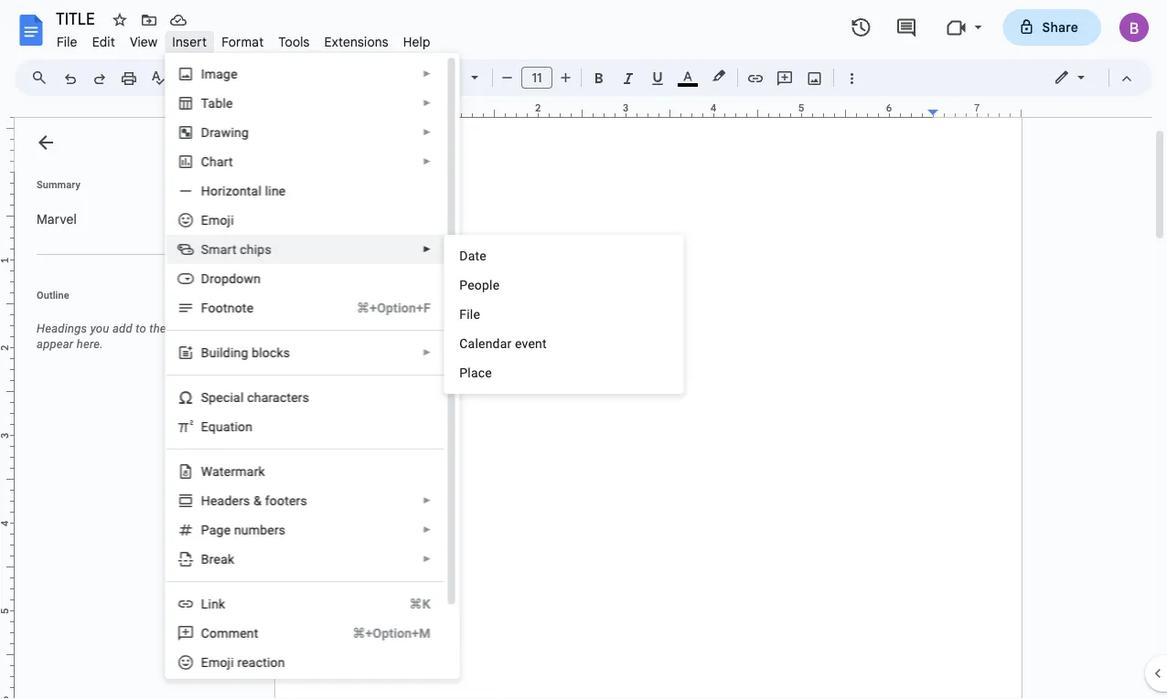 Task type: locate. For each thing, give the bounding box(es) containing it.
co m ment
[[201, 626, 258, 641]]

6 ► from the top
[[422, 348, 431, 358]]

reaction
[[237, 656, 285, 671]]

b u ilding blocks
[[201, 345, 290, 360]]

1 emoji from the top
[[201, 213, 234, 228]]

spe
[[201, 390, 223, 405]]

menu containing i
[[120, 53, 460, 700]]

insert image image
[[805, 65, 826, 91]]

emoji up smart
[[201, 213, 234, 228]]

9 ► from the top
[[422, 554, 431, 565]]

add
[[112, 322, 132, 336]]

numbers
[[234, 523, 285, 538]]

share
[[1043, 19, 1079, 35]]

brea
[[201, 552, 227, 567]]

e
[[201, 419, 208, 435]]

menu containing d
[[444, 235, 684, 394]]

3 ► from the top
[[422, 127, 431, 138]]

Star checkbox
[[107, 7, 133, 33]]

⌘+option+m
[[352, 626, 430, 641]]

appear
[[37, 338, 74, 351]]

menu bar
[[49, 24, 438, 54]]

⌘k element
[[387, 596, 430, 614]]

place
[[460, 366, 492, 381]]

1 vertical spatial d
[[460, 248, 468, 263]]

application containing share
[[0, 0, 1167, 700]]

ate
[[468, 248, 487, 263]]

d up p
[[460, 248, 468, 263]]

1 vertical spatial emoji
[[201, 656, 234, 671]]

► for ilding blocks
[[422, 348, 431, 358]]

summary heading
[[37, 177, 80, 192]]

⌘+option+f
[[356, 301, 430, 316]]

emoji down the m
[[201, 656, 234, 671]]

k
[[227, 552, 234, 567]]

pa
[[201, 523, 216, 538]]

izontal
[[222, 183, 261, 199]]

0 horizontal spatial d
[[201, 125, 209, 140]]

top margin image
[[0, 85, 14, 177]]

break k element
[[201, 552, 239, 567]]

line
[[265, 183, 285, 199]]

d down "t"
[[201, 125, 209, 140]]

horizontal line r element
[[201, 183, 291, 199]]

i mage
[[201, 66, 237, 81]]

blocks
[[251, 345, 290, 360]]

e quation
[[201, 419, 252, 435]]

► for brea k
[[422, 554, 431, 565]]

application
[[0, 0, 1167, 700]]

main toolbar
[[54, 64, 866, 91]]

alendar
[[468, 336, 512, 351]]

people p element
[[460, 278, 505, 293]]

ink
[[208, 597, 225, 612]]

characters
[[247, 390, 309, 405]]

headings you add to the document will appear here.
[[37, 322, 244, 351]]

►
[[422, 69, 431, 79], [422, 98, 431, 108], [422, 127, 431, 138], [422, 156, 431, 167], [422, 244, 431, 255], [422, 348, 431, 358], [422, 496, 431, 506], [422, 525, 431, 536], [422, 554, 431, 565]]

table t element
[[201, 96, 238, 111]]

will
[[226, 322, 244, 336]]

d
[[201, 125, 209, 140], [460, 248, 468, 263]]

event
[[515, 336, 547, 351]]

Font size text field
[[522, 67, 552, 89]]

file f element
[[460, 307, 486, 322]]

menu
[[120, 53, 460, 700], [444, 235, 684, 394]]

f
[[460, 307, 467, 322]]

d for rawing
[[201, 125, 209, 140]]

0 vertical spatial emoji
[[201, 213, 234, 228]]

co
[[201, 626, 217, 641]]

outline
[[37, 290, 69, 301]]

Menus field
[[23, 65, 63, 91]]

c alendar event
[[460, 336, 547, 351]]

highlight color image
[[709, 65, 729, 87]]

headings
[[37, 322, 87, 336]]

emoji for emoji reaction
[[201, 656, 234, 671]]

► for t able
[[422, 98, 431, 108]]

Font size field
[[522, 67, 560, 90]]

format
[[222, 34, 264, 50]]

2 emoji from the top
[[201, 656, 234, 671]]

headers & footers h element
[[201, 494, 312, 509]]

i
[[201, 66, 204, 81]]

chips
[[240, 242, 271, 257]]

text color image
[[678, 65, 698, 87]]

1 horizontal spatial d
[[460, 248, 468, 263]]

tools
[[279, 34, 310, 50]]

smart chips z element
[[201, 242, 277, 257]]

able
[[208, 96, 233, 111]]

m
[[217, 626, 228, 641]]

outline heading
[[15, 288, 263, 314]]

here.
[[77, 338, 103, 351]]

extensions
[[324, 34, 389, 50]]

tools menu item
[[271, 31, 317, 53]]

2 ► from the top
[[422, 98, 431, 108]]

1 ► from the top
[[422, 69, 431, 79]]

view menu item
[[122, 31, 165, 53]]

dropdown 6 element
[[201, 271, 266, 286]]

7 ► from the top
[[422, 496, 431, 506]]

h
[[201, 494, 210, 509]]

p eople
[[460, 278, 500, 293]]

f ile
[[460, 307, 480, 322]]

h eaders & footers
[[201, 494, 307, 509]]

0 vertical spatial d
[[201, 125, 209, 140]]

d for ate
[[460, 248, 468, 263]]

d ate
[[460, 248, 487, 263]]

summary element
[[27, 201, 256, 238]]

ho r izontal line
[[201, 183, 285, 199]]

format menu item
[[214, 31, 271, 53]]

Rename text field
[[49, 7, 105, 29]]

► for d rawing
[[422, 127, 431, 138]]

watermark j element
[[201, 464, 270, 479]]

emoji
[[201, 213, 234, 228], [201, 656, 234, 671]]

emoji reaction 5 element
[[201, 656, 290, 671]]

⌘+option+m element
[[330, 625, 430, 643]]

8 ► from the top
[[422, 525, 431, 536]]

t able
[[201, 96, 233, 111]]

menu bar containing file
[[49, 24, 438, 54]]



Task type: describe. For each thing, give the bounding box(es) containing it.
&
[[253, 494, 261, 509]]

eople
[[468, 278, 500, 293]]

g
[[216, 523, 223, 538]]

foot n ote
[[201, 301, 253, 316]]

chart
[[201, 154, 233, 169]]

l
[[201, 597, 208, 612]]

foot
[[201, 301, 227, 316]]

to
[[136, 322, 146, 336]]

file menu item
[[49, 31, 85, 53]]

5 ► from the top
[[422, 244, 431, 255]]

mode and view toolbar
[[1040, 59, 1142, 96]]

edit
[[92, 34, 115, 50]]

extensions menu item
[[317, 31, 396, 53]]

► for i mage
[[422, 69, 431, 79]]

► for e numbers
[[422, 525, 431, 536]]

menu bar inside menu bar banner
[[49, 24, 438, 54]]

comment m element
[[201, 626, 264, 641]]

document
[[169, 322, 223, 336]]

document outline element
[[15, 118, 263, 700]]

smart chips
[[201, 242, 271, 257]]

⌘+option+f element
[[334, 299, 430, 317]]

file
[[57, 34, 77, 50]]

b
[[201, 345, 209, 360]]

u
[[209, 345, 216, 360]]

d rawing
[[201, 125, 248, 140]]

menu bar banner
[[0, 0, 1167, 700]]

share button
[[1003, 9, 1102, 46]]

summary
[[37, 179, 80, 190]]

► for h eaders & footers
[[422, 496, 431, 506]]

p
[[460, 278, 468, 293]]

ho
[[201, 183, 217, 199]]

right margin image
[[929, 103, 1021, 117]]

help menu item
[[396, 31, 438, 53]]

4 ► from the top
[[422, 156, 431, 167]]

ile
[[467, 307, 480, 322]]

page numbers g element
[[201, 523, 291, 538]]

calendar event c element
[[460, 336, 552, 351]]

footers
[[265, 494, 307, 509]]

c
[[460, 336, 468, 351]]

equation e element
[[201, 419, 258, 435]]

smart
[[201, 242, 236, 257]]

help
[[403, 34, 431, 50]]

l ink
[[201, 597, 225, 612]]

brea k
[[201, 552, 234, 567]]

dropdown
[[201, 271, 260, 286]]

⌘k
[[409, 597, 430, 612]]

mage
[[204, 66, 237, 81]]

ote
[[234, 301, 253, 316]]

link l element
[[201, 597, 230, 612]]

place m element
[[460, 366, 498, 381]]

image i element
[[201, 66, 243, 81]]

ment
[[228, 626, 258, 641]]

c
[[223, 390, 230, 405]]

special characters c element
[[201, 390, 314, 405]]

pa g e numbers
[[201, 523, 285, 538]]

eaders
[[210, 494, 250, 509]]

view
[[130, 34, 158, 50]]

emoji reaction
[[201, 656, 285, 671]]

footnote n element
[[201, 301, 259, 316]]

watermark
[[201, 464, 265, 479]]

ilding
[[216, 345, 248, 360]]

insert
[[172, 34, 207, 50]]

you
[[90, 322, 109, 336]]

t
[[201, 96, 208, 111]]

quation
[[208, 419, 252, 435]]

drawing d element
[[201, 125, 254, 140]]

the
[[149, 322, 166, 336]]

ial
[[230, 390, 243, 405]]

emoji 7 element
[[201, 213, 239, 228]]

r
[[217, 183, 222, 199]]

rawing
[[209, 125, 248, 140]]

e
[[223, 523, 230, 538]]

spe c ial characters
[[201, 390, 309, 405]]

building blocks u element
[[201, 345, 295, 360]]

insert menu item
[[165, 31, 214, 53]]

emoji for emoji 7 element
[[201, 213, 234, 228]]

marvel
[[37, 211, 77, 227]]

n
[[227, 301, 234, 316]]

chart q element
[[201, 154, 238, 169]]

date d element
[[460, 248, 492, 263]]

edit menu item
[[85, 31, 122, 53]]



Task type: vqa. For each thing, say whether or not it's contained in the screenshot.


